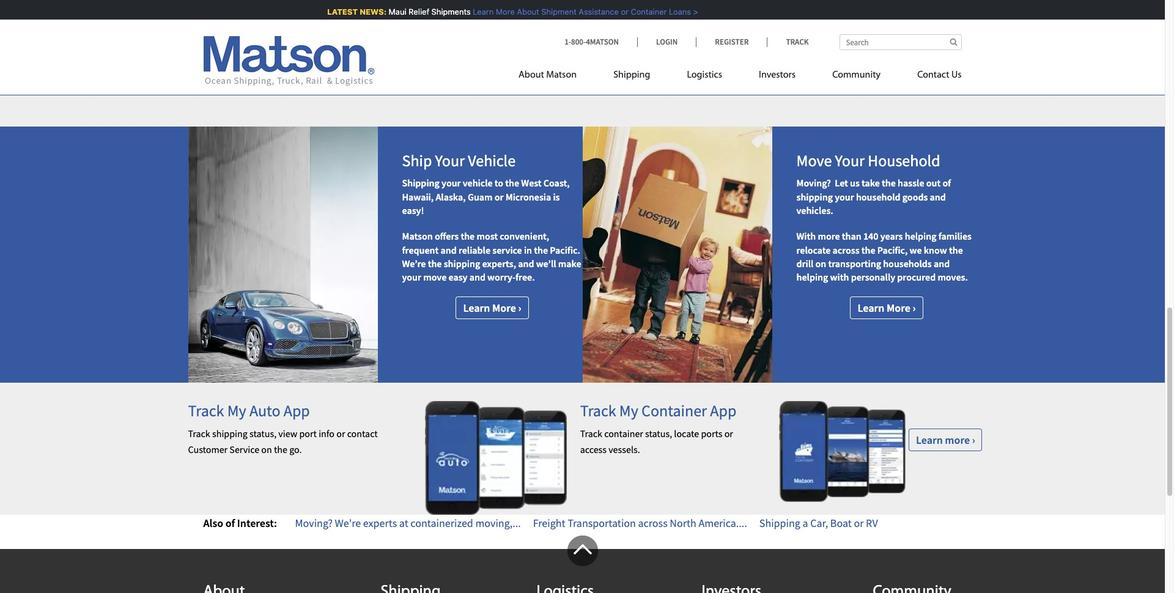 Task type: locate. For each thing, give the bounding box(es) containing it.
4matson down assistance
[[586, 37, 619, 47]]

0 vertical spatial container
[[629, 7, 665, 17]]

moving?  let us take the hassle out of shipping your household goods and vehicles.
[[797, 177, 951, 216]]

1 vertical spatial 4matson
[[600, 67, 645, 81]]

1 horizontal spatial shipping
[[614, 70, 650, 80]]

in inside matson offers the most convenient, frequent and reliable service in the pacific. we're the shipping experts, and we'll make your move easy and worry-free.
[[524, 244, 532, 256]]

shipping
[[614, 70, 650, 80], [402, 177, 440, 189], [760, 516, 801, 530]]

to left book
[[726, 67, 736, 81]]

1 horizontal spatial app
[[710, 401, 737, 421]]

frequent
[[402, 244, 439, 256]]

a left car, at right bottom
[[803, 516, 808, 530]]

with
[[830, 271, 849, 283]]

expertise
[[330, 50, 372, 64]]

1 vertical spatial a
[[803, 516, 808, 530]]

service
[[493, 244, 522, 256]]

shipping up easy
[[444, 258, 480, 270]]

in down convenient,
[[524, 244, 532, 256]]

goods
[[254, 67, 283, 81], [903, 191, 928, 203]]

2 your from the left
[[835, 150, 865, 171]]

of right also
[[225, 516, 235, 530]]

freight
[[493, 20, 524, 34]]

and down know
[[934, 258, 950, 270]]

most
[[477, 230, 498, 242]]

at right call
[[560, 67, 569, 81]]

track container status, locate ports or access vessels.
[[580, 428, 733, 456]]

0 horizontal spatial to
[[495, 177, 503, 189]]

learn for the learn more about matson's expertise in container shipping "link"
[[203, 50, 229, 64]]

or right guam
[[495, 191, 504, 203]]

logistics link
[[669, 64, 741, 89]]

as left well
[[245, 2, 255, 16]]

app for track my auto app
[[284, 401, 310, 421]]

1 horizontal spatial us
[[850, 177, 860, 189]]

the down families
[[949, 244, 963, 256]]

on inside with more than 140 years helping families relocate across the pacific, we know the drill on transporting households and helping with personally procured moves.
[[816, 258, 827, 270]]

1 vertical spatial .
[[511, 67, 513, 81]]

1 horizontal spatial .
[[577, 20, 579, 34]]

shipping left car, at right bottom
[[760, 516, 801, 530]]

shipping for shipping
[[614, 70, 650, 80]]

matson up frequent
[[402, 230, 433, 242]]

shipping
[[431, 50, 471, 64], [542, 50, 582, 64], [797, 191, 833, 203], [444, 258, 480, 270], [212, 428, 248, 440]]

None search field
[[840, 34, 962, 50]]

status, inside "track container status, locate ports or access vessels."
[[645, 428, 672, 440]]

1 horizontal spatial on
[[816, 258, 827, 270]]

1 horizontal spatial to
[[726, 67, 736, 81]]

goods down about
[[254, 67, 283, 81]]

top menu navigation
[[519, 64, 962, 89]]

us inside moving?  let us take the hassle out of shipping your household goods and vehicles.
[[850, 177, 860, 189]]

1 vertical spatial goods
[[903, 191, 928, 203]]

. inside , as well as third-party logistics services that include warehousing , distribution , less-than-container-load (lcl) consolidation , and international freight forwarding .
[[577, 20, 579, 34]]

about
[[516, 7, 538, 17], [519, 70, 544, 80]]

make
[[558, 258, 581, 270]]

app
[[284, 401, 310, 421], [710, 401, 737, 421]]

experts
[[363, 516, 397, 530]]

2 status, from the left
[[645, 428, 672, 440]]

. left or
[[511, 67, 513, 81]]

1 vertical spatial on
[[261, 443, 272, 456]]

shipping down login link
[[614, 70, 650, 80]]

matson inside matson offers the most convenient, frequent and reliable service in the pacific. we're the shipping experts, and we'll make your move easy and worry-free.
[[402, 230, 433, 242]]

helping down drill
[[797, 271, 828, 283]]

in
[[374, 50, 383, 64], [524, 244, 532, 256]]

learn more › for household
[[858, 301, 916, 315]]

1 horizontal spatial ›
[[913, 301, 916, 315]]

footer
[[0, 536, 1165, 593]]

the left west
[[505, 177, 519, 189]]

1 my from the left
[[227, 401, 246, 421]]

container up cargo
[[385, 50, 429, 64]]

0 vertical spatial .
[[577, 20, 579, 34]]

more
[[231, 50, 256, 64], [818, 230, 840, 242], [492, 301, 516, 315], [887, 301, 911, 315], [945, 433, 970, 447]]

. or call us at 1-800-4matson (1-800-462-8766) to book a shipment.
[[511, 67, 818, 81]]

, left moving
[[283, 67, 285, 81]]

cargo
[[370, 67, 396, 81]]

0 vertical spatial to
[[726, 67, 736, 81]]

matson inside 'link'
[[546, 70, 577, 80]]

>
[[692, 7, 697, 17]]

1-
[[565, 37, 571, 47], [571, 67, 580, 81]]

moving? left we're
[[295, 516, 333, 530]]

boat
[[831, 516, 852, 530]]

household inside shipping household goods
[[203, 67, 252, 81]]

track my container app
[[580, 401, 737, 421]]

moving?
[[797, 177, 831, 189], [295, 516, 333, 530]]

shipping household goods
[[203, 50, 582, 81]]

and down the out
[[930, 191, 946, 203]]

1 horizontal spatial household
[[856, 191, 901, 203]]

0 horizontal spatial shipping
[[402, 177, 440, 189]]

2 horizontal spatial your
[[835, 191, 854, 203]]

moving? for moving? we're experts at containerized moving,...
[[295, 516, 333, 530]]

and right easy
[[470, 271, 486, 283]]

1 horizontal spatial container
[[604, 428, 643, 440]]

0 horizontal spatial of
[[225, 516, 235, 530]]

(1-
[[647, 67, 659, 81]]

1 vertical spatial helping
[[797, 271, 828, 283]]

contact
[[918, 70, 950, 80]]

and inside with more than 140 years helping families relocate across the pacific, we know the drill on transporting households and helping with personally procured moves.
[[934, 258, 950, 270]]

Search search field
[[840, 34, 962, 50]]

learn for learn more › "link" related to household
[[858, 301, 885, 315]]

1 vertical spatial moving?
[[295, 516, 333, 530]]

as right well
[[279, 2, 289, 16]]

2 app from the left
[[710, 401, 737, 421]]

my left auto
[[227, 401, 246, 421]]

moving? down move
[[797, 177, 831, 189]]

or right assistance
[[620, 7, 627, 17]]

status, down track my container app link
[[645, 428, 672, 440]]

2 horizontal spatial ›
[[972, 433, 975, 447]]

0 horizontal spatial your
[[435, 150, 465, 171]]

track inside "track container status, locate ports or access vessels."
[[580, 428, 602, 440]]

freight transportation across north america.... link
[[533, 516, 747, 530]]

and down relief
[[412, 20, 429, 34]]

container up locate at the right bottom of page
[[642, 401, 707, 421]]

we
[[910, 244, 922, 256]]

and inside moving?  let us take the hassle out of shipping your household goods and vehicles.
[[930, 191, 946, 203]]

my
[[227, 401, 246, 421], [620, 401, 639, 421]]

1 horizontal spatial in
[[524, 244, 532, 256]]

a right book
[[764, 67, 769, 81]]

learn more › for vehicle
[[463, 301, 521, 315]]

0 vertical spatial of
[[943, 177, 951, 189]]

on right service
[[261, 443, 272, 456]]

0 vertical spatial container
[[385, 50, 429, 64]]

know
[[924, 244, 947, 256]]

0 vertical spatial at
[[560, 67, 569, 81]]

north
[[670, 516, 697, 530]]

shipping link
[[595, 64, 669, 89]]

0 horizontal spatial your
[[402, 271, 421, 283]]

moving
[[287, 67, 322, 81]]

1 vertical spatial at
[[399, 516, 408, 530]]

0 horizontal spatial on
[[261, 443, 272, 456]]

0 horizontal spatial helping
[[797, 271, 828, 283]]

1- down forwarding
[[565, 37, 571, 47]]

us left take
[[850, 177, 860, 189]]

the right take
[[882, 177, 896, 189]]

app up view
[[284, 401, 310, 421]]

forwarding
[[526, 20, 577, 34]]

at right experts at the bottom left of page
[[399, 516, 408, 530]]

2 as from the left
[[279, 2, 289, 16]]

across down the "than"
[[833, 244, 860, 256]]

2 my from the left
[[620, 401, 639, 421]]

the left go.
[[274, 443, 287, 456]]

us right call
[[547, 67, 558, 81]]

0 vertical spatial shipping
[[614, 70, 650, 80]]

moving? inside moving?  let us take the hassle out of shipping your household goods and vehicles.
[[797, 177, 831, 189]]

blue matson logo with ocean, shipping, truck, rail and logistics written beneath it. image
[[203, 36, 375, 86]]

2 vertical spatial your
[[402, 271, 421, 283]]

helping up we
[[905, 230, 937, 242]]

1 horizontal spatial matson
[[546, 70, 577, 80]]

learn more ›
[[463, 301, 521, 315], [858, 301, 916, 315], [916, 433, 975, 447]]

port
[[299, 428, 317, 440]]

matson right call
[[546, 70, 577, 80]]

0 vertical spatial us
[[547, 67, 558, 81]]

your up 'alaska,' in the left of the page
[[442, 177, 461, 189]]

1 vertical spatial us
[[850, 177, 860, 189]]

your up take
[[835, 150, 865, 171]]

your inside shipping your vehicle to the west coast, hawaii, alaska, guam or micronesia is easy!
[[442, 177, 461, 189]]

, down relief
[[407, 20, 409, 34]]

shipping a car, boat or rv link
[[760, 516, 878, 530]]

0 vertical spatial moving?
[[797, 177, 831, 189]]

.
[[577, 20, 579, 34], [511, 67, 513, 81]]

4matson
[[586, 37, 619, 47], [600, 67, 645, 81]]

1 vertical spatial across
[[638, 516, 668, 530]]

0 vertical spatial matson
[[546, 70, 577, 80]]

2 horizontal spatial shipping
[[760, 516, 801, 530]]

1 vertical spatial of
[[225, 516, 235, 530]]

0 horizontal spatial container
[[385, 50, 429, 64]]

1 horizontal spatial goods
[[903, 191, 928, 203]]

0 vertical spatial your
[[442, 177, 461, 189]]

container left 'loans'
[[629, 7, 665, 17]]

1 horizontal spatial as
[[279, 2, 289, 16]]

1 vertical spatial about
[[519, 70, 544, 80]]

1 vertical spatial in
[[524, 244, 532, 256]]

0 vertical spatial 1-800-4matson link
[[565, 37, 637, 47]]

as
[[245, 2, 255, 16], [279, 2, 289, 16]]

pacific.
[[550, 244, 580, 256]]

and inside , as well as third-party logistics services that include warehousing , distribution , less-than-container-load (lcl) consolidation , and international freight forwarding .
[[412, 20, 429, 34]]

or
[[620, 7, 627, 17], [495, 191, 504, 203], [337, 428, 345, 440], [725, 428, 733, 440], [854, 516, 864, 530]]

0 horizontal spatial goods
[[254, 67, 283, 81]]

personally
[[851, 271, 896, 283]]

2 vertical spatial shipping
[[760, 516, 801, 530]]

across inside with more than 140 years helping families relocate across the pacific, we know the drill on transporting households and helping with personally procured moves.
[[833, 244, 860, 256]]

status, inside the track shipping status, view port info or contact customer service on the go.
[[250, 428, 277, 440]]

freight
[[533, 516, 566, 530]]

1 horizontal spatial my
[[620, 401, 639, 421]]

0 vertical spatial a
[[764, 67, 769, 81]]

1 vertical spatial your
[[835, 191, 854, 203]]

shipping up service
[[212, 428, 248, 440]]

0 horizontal spatial in
[[374, 50, 383, 64]]

at
[[560, 67, 569, 81], [399, 516, 408, 530]]

learn more › link for household
[[850, 297, 924, 319]]

0 vertical spatial household
[[203, 67, 252, 81]]

0 vertical spatial 4matson
[[586, 37, 619, 47]]

1 horizontal spatial helping
[[905, 230, 937, 242]]

across left north
[[638, 516, 668, 530]]

investors link
[[741, 64, 814, 89]]

1- down 1-800-4matson
[[571, 67, 580, 81]]

, up 1-800-4matson
[[598, 2, 600, 16]]

1 your from the left
[[435, 150, 465, 171]]

container
[[385, 50, 429, 64], [604, 428, 643, 440]]

0 horizontal spatial household
[[203, 67, 252, 81]]

0 horizontal spatial at
[[399, 516, 408, 530]]

my up 'vessels.'
[[620, 401, 639, 421]]

1 as from the left
[[245, 2, 255, 16]]

household down the than-
[[203, 67, 252, 81]]

app up 'ports'
[[710, 401, 737, 421]]

track for track container status, locate ports or access vessels.
[[580, 428, 602, 440]]

the up reliable on the left top of the page
[[461, 230, 475, 242]]

to
[[726, 67, 736, 81], [495, 177, 503, 189]]

the inside the track shipping status, view port info or contact customer service on the go.
[[274, 443, 287, 456]]

matson offers the most convenient, frequent and reliable service in the pacific. we're the shipping experts, and we'll make your move easy and worry-free.
[[402, 230, 581, 283]]

1 vertical spatial to
[[495, 177, 503, 189]]

in up cargo
[[374, 50, 383, 64]]

reliable
[[459, 244, 491, 256]]

status, down auto
[[250, 428, 277, 440]]

1 horizontal spatial your
[[442, 177, 461, 189]]

1 status, from the left
[[250, 428, 277, 440]]

1 vertical spatial container
[[604, 428, 643, 440]]

0 vertical spatial across
[[833, 244, 860, 256]]

backtop image
[[567, 536, 598, 566]]

1 horizontal spatial of
[[943, 177, 951, 189]]

1 horizontal spatial your
[[835, 150, 865, 171]]

of
[[943, 177, 951, 189], [225, 516, 235, 530]]

my for auto
[[227, 401, 246, 421]]

or left rv at bottom
[[854, 516, 864, 530]]

1 vertical spatial household
[[856, 191, 901, 203]]

1-800-4matson
[[565, 37, 619, 47]]

shipping inside the track shipping status, view port info or contact customer service on the go.
[[212, 428, 248, 440]]

latest news: maui relief shipments learn more about shipment assistance or container loans >
[[326, 7, 697, 17]]

0 vertical spatial goods
[[254, 67, 283, 81]]

your up the "than"
[[835, 191, 854, 203]]

about right the more
[[516, 7, 538, 17]]

your inside matson offers the most convenient, frequent and reliable service in the pacific. we're the shipping experts, and we'll make your move easy and worry-free.
[[402, 271, 421, 283]]

› for vehicle
[[518, 301, 521, 315]]

your right ship
[[435, 150, 465, 171]]

on down relocate
[[816, 258, 827, 270]]

track for track my auto app
[[188, 401, 224, 421]]

a
[[764, 67, 769, 81], [803, 516, 808, 530]]

on
[[816, 258, 827, 270], [261, 443, 272, 456]]

1 horizontal spatial across
[[833, 244, 860, 256]]

shipping up about matson 'link'
[[542, 50, 582, 64]]

more
[[494, 7, 513, 17]]

also
[[203, 516, 223, 530]]

register
[[715, 37, 749, 47]]

1 vertical spatial matson
[[402, 230, 433, 242]]

800- down learn more about shipment assistance or container loans > link on the top of the page
[[571, 37, 586, 47]]

track inside the track shipping status, view port info or contact customer service on the go.
[[188, 428, 210, 440]]

freight transportation across north america....
[[533, 516, 747, 530]]

container inside "track container status, locate ports or access vessels."
[[604, 428, 643, 440]]

about down forwarding
[[519, 70, 544, 80]]

app for track my container app
[[710, 401, 737, 421]]

of inside moving?  let us take the hassle out of shipping your household goods and vehicles.
[[943, 177, 951, 189]]

0 horizontal spatial matson
[[402, 230, 433, 242]]

0 horizontal spatial ›
[[518, 301, 521, 315]]

1-800-4matson link down 1-800-4matson
[[571, 67, 645, 81]]

about inside 'link'
[[519, 70, 544, 80]]

to inside shipping your vehicle to the west coast, hawaii, alaska, guam or micronesia is easy!
[[495, 177, 503, 189]]

shipping inside shipping your vehicle to the west coast, hawaii, alaska, guam or micronesia is easy!
[[402, 177, 440, 189]]

locate
[[674, 428, 699, 440]]

or right 'ports'
[[725, 428, 733, 440]]

0 horizontal spatial moving?
[[295, 516, 333, 530]]

462-
[[679, 67, 699, 81]]

0 horizontal spatial .
[[511, 67, 513, 81]]

shipping up the vehicles.
[[797, 191, 833, 203]]

the up we'll
[[534, 244, 548, 256]]

logistics
[[687, 70, 722, 80]]

1 horizontal spatial a
[[803, 516, 808, 530]]

1 app from the left
[[284, 401, 310, 421]]

1-800-4matson link down assistance
[[565, 37, 637, 47]]

0 horizontal spatial my
[[227, 401, 246, 421]]

0 vertical spatial on
[[816, 258, 827, 270]]

shipment
[[540, 7, 575, 17]]

household inside moving?  let us take the hassle out of shipping your household goods and vehicles.
[[856, 191, 901, 203]]

shipments
[[430, 7, 469, 17]]

or right info
[[337, 428, 345, 440]]

household down take
[[856, 191, 901, 203]]

,
[[240, 2, 243, 16], [539, 2, 541, 16], [598, 2, 600, 16], [407, 20, 409, 34], [283, 67, 285, 81]]

0 horizontal spatial status,
[[250, 428, 277, 440]]

shipping up hawaii,
[[402, 177, 440, 189]]

about
[[258, 50, 285, 64]]

track my container app shown on mobile phone. image
[[779, 401, 906, 503]]

your
[[442, 177, 461, 189], [835, 191, 854, 203], [402, 271, 421, 283]]

shipping inside the top menu navigation
[[614, 70, 650, 80]]

1 horizontal spatial moving?
[[797, 177, 831, 189]]

container up 'vessels.'
[[604, 428, 643, 440]]

hassle
[[898, 177, 925, 189]]

1 vertical spatial shipping
[[402, 177, 440, 189]]

your for move
[[835, 150, 865, 171]]

0 horizontal spatial app
[[284, 401, 310, 421]]

1 horizontal spatial status,
[[645, 428, 672, 440]]

of right the out
[[943, 177, 951, 189]]

800-
[[571, 37, 586, 47], [580, 67, 600, 81], [659, 67, 679, 81]]

goods down hassle
[[903, 191, 928, 203]]

your down we're
[[402, 271, 421, 283]]

track for track shipping status, view port info or contact customer service on the go.
[[188, 428, 210, 440]]

we're
[[402, 258, 426, 270]]

to right vehicle
[[495, 177, 503, 189]]

4matson left (1-
[[600, 67, 645, 81]]

. down learn more about shipment assistance or container loans > link on the top of the page
[[577, 20, 579, 34]]

go.
[[289, 443, 302, 456]]

is
[[553, 191, 560, 203]]

0 horizontal spatial as
[[245, 2, 255, 16]]



Task type: describe. For each thing, give the bounding box(es) containing it.
well
[[258, 2, 277, 16]]

status, for auto
[[250, 428, 277, 440]]

coast,
[[544, 177, 570, 189]]

families
[[939, 230, 972, 242]]

easy
[[449, 271, 468, 283]]

relief
[[407, 7, 428, 17]]

info
[[319, 428, 335, 440]]

less-than-container-load (lcl) consolidation link
[[203, 20, 407, 34]]

(lcl)
[[318, 20, 342, 34]]

track my auto app shown on mobile phone. image
[[425, 401, 567, 515]]

interest:
[[237, 516, 277, 530]]

logistics
[[343, 2, 381, 16]]

and down the offers on the top left
[[441, 244, 457, 256]]

shipping down 'international'
[[431, 50, 471, 64]]

household
[[868, 150, 940, 171]]

easy!
[[402, 204, 424, 216]]

us
[[952, 70, 962, 80]]

view
[[279, 428, 297, 440]]

distribution link
[[544, 2, 598, 16]]

oversized
[[324, 67, 368, 81]]

containerized
[[411, 516, 473, 530]]

households
[[883, 258, 932, 270]]

with more than 140 years helping families relocate across the pacific, we know the drill on transporting households and helping with personally procured moves.
[[797, 230, 972, 283]]

140
[[864, 230, 879, 242]]

moving? we're experts at containerized moving,...
[[295, 516, 521, 530]]

› for household
[[913, 301, 916, 315]]

the down 140
[[862, 244, 876, 256]]

, moving oversized cargo
[[283, 67, 396, 81]]

, up forwarding
[[539, 2, 541, 16]]

0 vertical spatial about
[[516, 7, 538, 17]]

800- down login
[[659, 67, 679, 81]]

warehousing link
[[479, 2, 539, 16]]

matson ship loaded with containers arriving honolulu with imposed american flag in the background. image
[[634, 0, 962, 49]]

or inside the track shipping status, view port info or contact customer service on the go.
[[337, 428, 345, 440]]

or
[[516, 67, 527, 81]]

drill
[[797, 258, 814, 270]]

your inside moving?  let us take the hassle out of shipping your household goods and vehicles.
[[835, 191, 854, 203]]

car,
[[811, 516, 828, 530]]

about matson link
[[519, 64, 595, 89]]

1 horizontal spatial at
[[560, 67, 569, 81]]

transportation
[[568, 516, 636, 530]]

rv
[[866, 516, 878, 530]]

0 vertical spatial 1-
[[565, 37, 571, 47]]

goods inside moving?  let us take the hassle out of shipping your household goods and vehicles.
[[903, 191, 928, 203]]

shipping inside moving?  let us take the hassle out of shipping your household goods and vehicles.
[[797, 191, 833, 203]]

loans
[[668, 7, 690, 17]]

shipping for shipping a car, boat or rv
[[760, 516, 801, 530]]

your for ship
[[435, 150, 465, 171]]

also of interest:
[[203, 516, 277, 530]]

0 horizontal spatial a
[[764, 67, 769, 81]]

we'll
[[536, 258, 556, 270]]

service
[[230, 443, 259, 456]]

shipping your vehicle to the west coast, hawaii, alaska, guam or micronesia is easy!
[[402, 177, 570, 216]]

book
[[738, 67, 761, 81]]

moving? for moving?  let us take the hassle out of shipping your household goods and vehicles.
[[797, 177, 831, 189]]

track for track link
[[786, 37, 809, 47]]

third-
[[291, 2, 317, 16]]

move
[[797, 150, 832, 171]]

login link
[[637, 37, 696, 47]]

contact
[[347, 428, 378, 440]]

the inside moving?  let us take the hassle out of shipping your household goods and vehicles.
[[882, 177, 896, 189]]

learn more about matson's expertise in container shipping link
[[203, 50, 471, 64]]

ship
[[402, 150, 432, 171]]

contact us
[[918, 70, 962, 80]]

on inside the track shipping status, view port info or contact customer service on the go.
[[261, 443, 272, 456]]

moves.
[[938, 271, 968, 283]]

distribution
[[544, 2, 598, 16]]

vehicle
[[463, 177, 493, 189]]

community link
[[814, 64, 899, 89]]

track shipping status, view port info or contact customer service on the go.
[[188, 428, 378, 456]]

worry-
[[488, 271, 516, 283]]

learn more › link for vehicle
[[456, 297, 529, 319]]

contact us link
[[899, 64, 962, 89]]

west
[[521, 177, 542, 189]]

1 vertical spatial 1-
[[571, 67, 580, 81]]

0 horizontal spatial across
[[638, 516, 668, 530]]

0 horizontal spatial us
[[547, 67, 558, 81]]

my for container
[[620, 401, 639, 421]]

and up free.
[[518, 258, 534, 270]]

shipping inside matson offers the most convenient, frequent and reliable service in the pacific. we're the shipping experts, and we'll make your move easy and worry-free.
[[444, 258, 480, 270]]

move your household link
[[797, 150, 940, 171]]

hawaii,
[[402, 191, 434, 203]]

shipping a car, boat or rv
[[760, 516, 878, 530]]

0 vertical spatial in
[[374, 50, 383, 64]]

offers
[[435, 230, 459, 242]]

assistance
[[577, 7, 617, 17]]

, up the than-
[[240, 2, 243, 16]]

search image
[[950, 38, 958, 46]]

the inside shipping your vehicle to the west coast, hawaii, alaska, guam or micronesia is easy!
[[505, 177, 519, 189]]

learn more about matson's expertise in container shipping
[[203, 50, 471, 64]]

convenient,
[[500, 230, 549, 242]]

login
[[656, 37, 678, 47]]

status, for container
[[645, 428, 672, 440]]

1 vertical spatial container
[[642, 401, 707, 421]]

services
[[383, 2, 420, 16]]

international
[[432, 20, 491, 34]]

learn for learn more › "link" for vehicle
[[463, 301, 490, 315]]

access
[[580, 443, 607, 456]]

0 vertical spatial helping
[[905, 230, 937, 242]]

more inside with more than 140 years helping families relocate across the pacific, we know the drill on transporting households and helping with personally procured moves.
[[818, 230, 840, 242]]

or inside shipping your vehicle to the west coast, hawaii, alaska, guam or micronesia is easy!
[[495, 191, 504, 203]]

we're
[[335, 516, 361, 530]]

car ready to be transported on matson ship. image
[[188, 127, 378, 383]]

america....
[[699, 516, 747, 530]]

with
[[797, 230, 816, 242]]

shipping for shipping your vehicle to the west coast, hawaii, alaska, guam or micronesia is easy!
[[402, 177, 440, 189]]

goods inside shipping household goods
[[254, 67, 283, 81]]

or inside "track container status, locate ports or access vessels."
[[725, 428, 733, 440]]

shipment.
[[771, 67, 818, 81]]

track my container app link
[[580, 401, 737, 421]]

moving,...
[[476, 516, 521, 530]]

take
[[862, 177, 880, 189]]

register link
[[696, 37, 767, 47]]

1 vertical spatial 1-800-4matson link
[[571, 67, 645, 81]]

the up move
[[428, 258, 442, 270]]

children playing with matson household shipping box. image
[[583, 127, 772, 383]]

track for track my container app
[[580, 401, 616, 421]]

track my auto app
[[188, 401, 310, 421]]

container-
[[249, 20, 296, 34]]

vehicle
[[468, 150, 516, 171]]

load
[[296, 20, 316, 34]]

shipping inside shipping household goods
[[542, 50, 582, 64]]

800- down 1-800-4matson
[[580, 67, 600, 81]]

vessels.
[[609, 443, 640, 456]]

years
[[881, 230, 903, 242]]

latest
[[326, 7, 356, 17]]

less-
[[203, 20, 224, 34]]

ship your vehicle link
[[402, 150, 516, 171]]



Task type: vqa. For each thing, say whether or not it's contained in the screenshot.
alaska link
no



